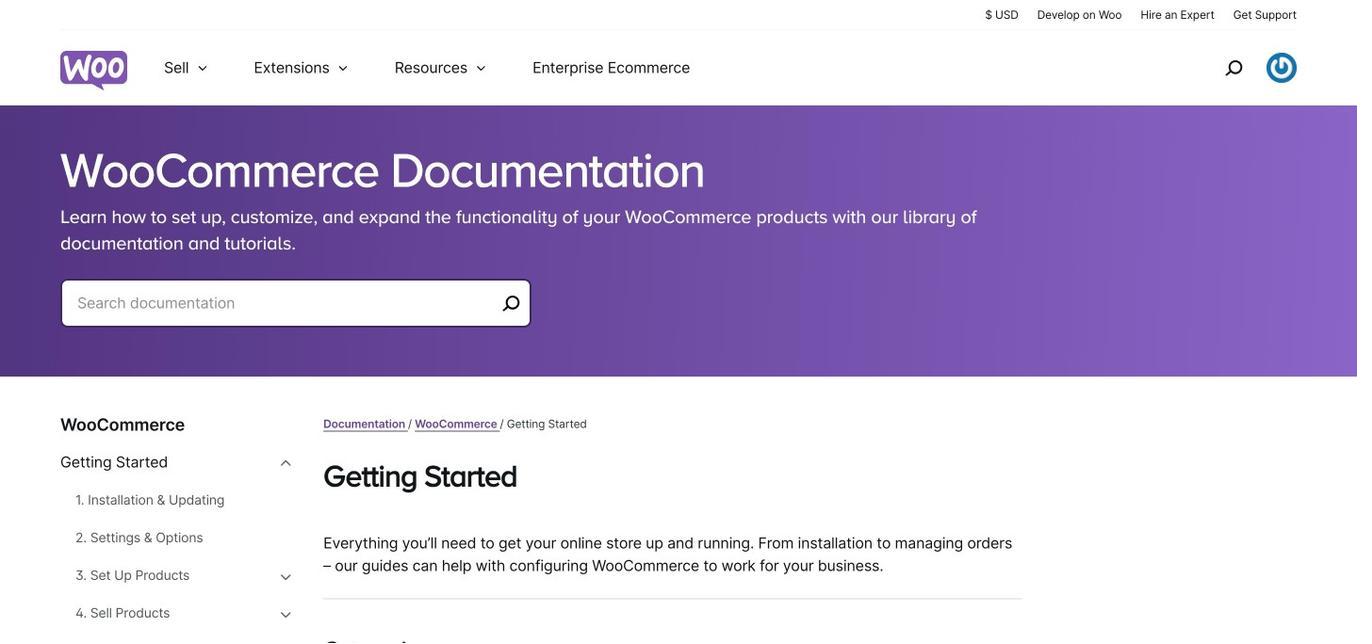 Task type: locate. For each thing, give the bounding box(es) containing it.
service navigation menu element
[[1185, 37, 1297, 99]]

Search documentation search field
[[77, 290, 496, 317]]

None search field
[[60, 279, 532, 351]]

search image
[[1219, 53, 1249, 83]]

open account menu image
[[1267, 53, 1297, 83]]



Task type: describe. For each thing, give the bounding box(es) containing it.
breadcrumb element
[[323, 415, 1022, 435]]



Task type: vqa. For each thing, say whether or not it's contained in the screenshot.
Search icon
yes



